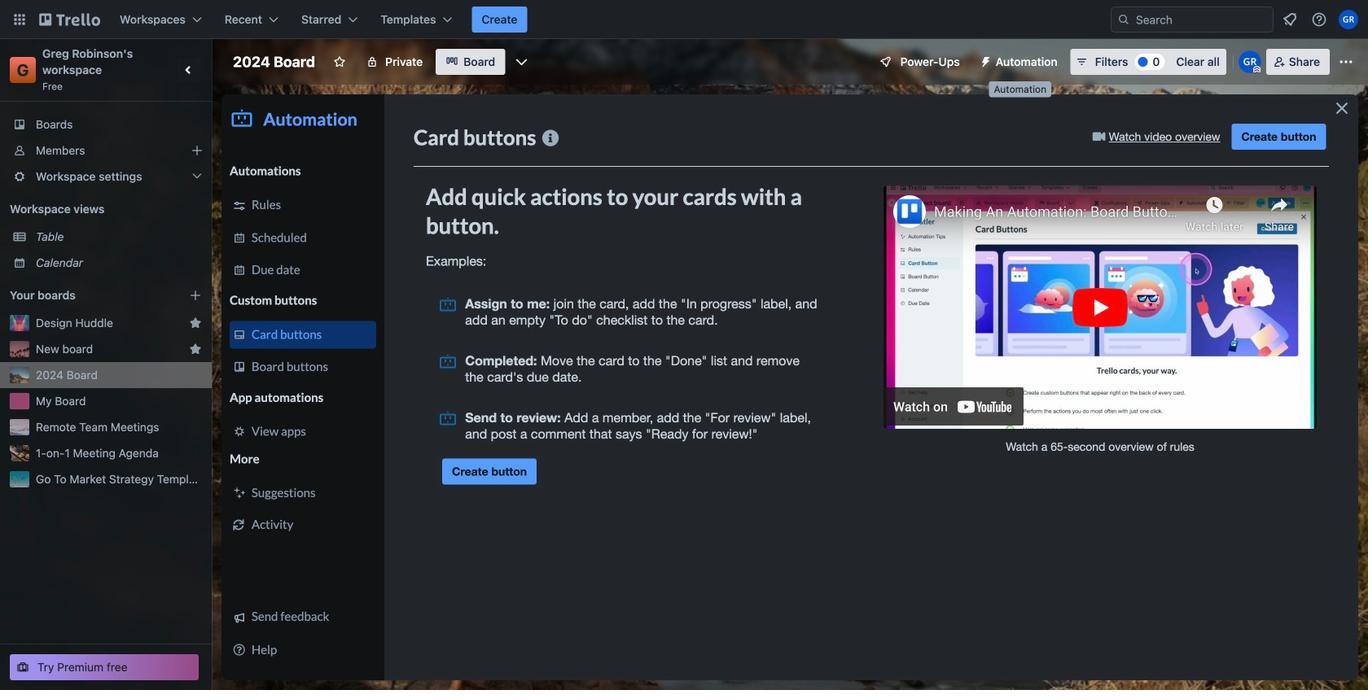 Task type: describe. For each thing, give the bounding box(es) containing it.
open information menu image
[[1312, 11, 1328, 28]]

greg robinson (gregrobinson96) image
[[1339, 10, 1359, 29]]

Board name text field
[[225, 49, 324, 75]]

star or unstar board image
[[333, 55, 346, 68]]

0 notifications image
[[1281, 10, 1300, 29]]

primary element
[[0, 0, 1369, 39]]

workspace navigation collapse icon image
[[178, 59, 200, 81]]

Search field
[[1111, 7, 1274, 33]]

back to home image
[[39, 7, 100, 33]]

show menu image
[[1338, 54, 1355, 70]]

1 starred icon image from the top
[[189, 317, 202, 330]]



Task type: locate. For each thing, give the bounding box(es) containing it.
search image
[[1118, 13, 1131, 26]]

your boards with 7 items element
[[10, 286, 165, 305]]

add board image
[[189, 289, 202, 302]]

customize views image
[[513, 54, 530, 70]]

tooltip
[[989, 81, 1052, 97]]

this member is an admin of this board. image
[[1254, 66, 1261, 73]]

1 vertical spatial starred icon image
[[189, 343, 202, 356]]

greg robinson (gregrobinson96) image
[[1239, 51, 1262, 73]]

sm image
[[973, 49, 996, 72]]

0 vertical spatial starred icon image
[[189, 317, 202, 330]]

starred icon image
[[189, 317, 202, 330], [189, 343, 202, 356]]

2 starred icon image from the top
[[189, 343, 202, 356]]



Task type: vqa. For each thing, say whether or not it's contained in the screenshot.
with
no



